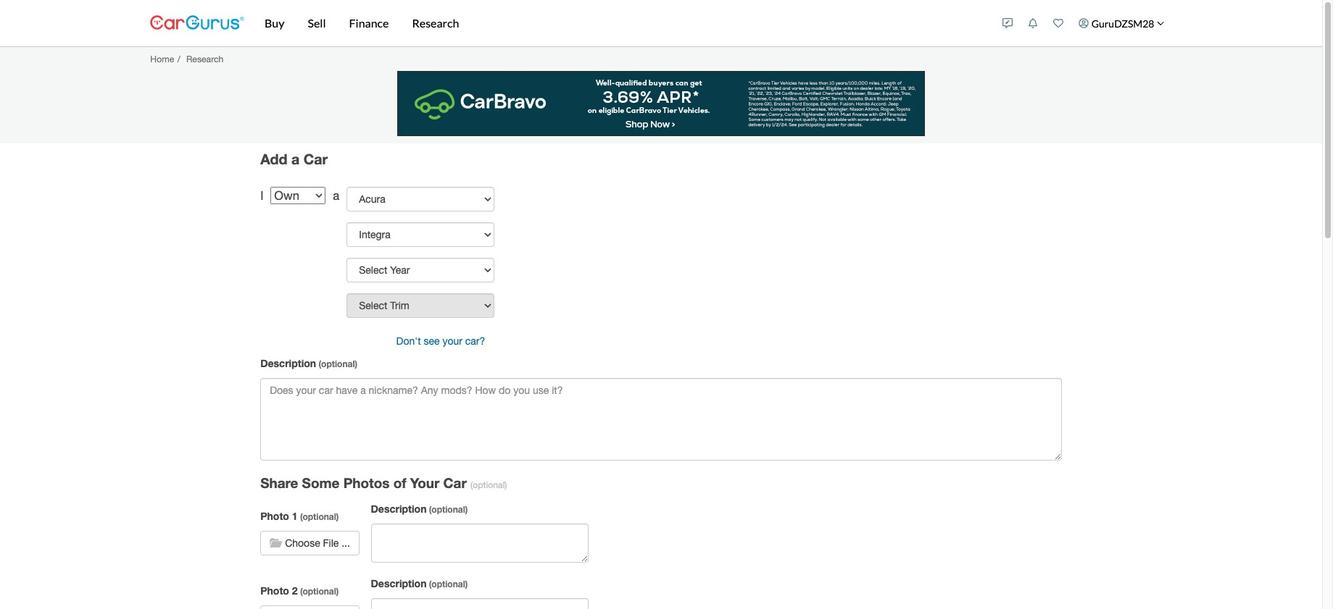 Task type: vqa. For each thing, say whether or not it's contained in the screenshot.
research
yes



Task type: locate. For each thing, give the bounding box(es) containing it.
0 vertical spatial car
[[304, 151, 328, 167]]

choose
[[285, 538, 320, 549]]

photo left 1
[[260, 510, 289, 523]]

advertisement region
[[397, 71, 925, 136]]

None text field
[[260, 379, 1062, 461], [371, 524, 588, 563], [260, 379, 1062, 461], [371, 524, 588, 563]]

2 vertical spatial description
[[371, 578, 427, 590]]

description for 2
[[371, 578, 427, 590]]

2 photo from the top
[[260, 585, 289, 597]]

1 photo from the top
[[260, 510, 289, 523]]

sell
[[308, 16, 326, 30]]

research right finance
[[412, 16, 459, 30]]

a
[[291, 151, 300, 167], [333, 189, 340, 203]]

1 vertical spatial description (optional)
[[371, 503, 468, 515]]

1 horizontal spatial research
[[412, 16, 459, 30]]

/
[[177, 53, 180, 64]]

see
[[424, 336, 440, 347]]

car
[[304, 151, 328, 167], [443, 476, 467, 492]]

research button
[[401, 0, 471, 46]]

0 horizontal spatial a
[[291, 151, 300, 167]]

(optional)
[[319, 359, 357, 370], [471, 480, 507, 491], [429, 504, 468, 515], [300, 512, 339, 523], [429, 579, 468, 590], [300, 586, 339, 597]]

research inside popup button
[[412, 16, 459, 30]]

saved cars image
[[1054, 18, 1064, 28]]

description
[[260, 358, 316, 370], [371, 503, 427, 515], [371, 578, 427, 590]]

(optional) inside photo 2 (optional)
[[300, 586, 339, 597]]

photo 1 (optional)
[[260, 510, 339, 523]]

photo
[[260, 510, 289, 523], [260, 585, 289, 597]]

0 horizontal spatial research
[[186, 53, 224, 64]]

research
[[412, 16, 459, 30], [186, 53, 224, 64]]

don't see your car? link
[[387, 329, 495, 354]]

1 vertical spatial description
[[371, 503, 427, 515]]

car right the your
[[443, 476, 467, 492]]

research right /
[[186, 53, 224, 64]]

1 horizontal spatial car
[[443, 476, 467, 492]]

0 vertical spatial a
[[291, 151, 300, 167]]

user icon image
[[1079, 18, 1089, 28]]

1 vertical spatial photo
[[260, 585, 289, 597]]

...
[[342, 538, 350, 549]]

cargurus logo homepage link image
[[150, 3, 244, 44]]

add a car
[[260, 151, 328, 167]]

1 horizontal spatial a
[[333, 189, 340, 203]]

0 vertical spatial photo
[[260, 510, 289, 523]]

research link
[[186, 53, 224, 64]]

0 vertical spatial research
[[412, 16, 459, 30]]

home / research
[[150, 53, 224, 64]]

0 vertical spatial description
[[260, 358, 316, 370]]

description (optional)
[[260, 358, 357, 370], [371, 503, 468, 515], [371, 578, 468, 590]]

home
[[150, 53, 174, 64]]

car right add
[[304, 151, 328, 167]]

car?
[[465, 336, 485, 347]]

buy
[[265, 16, 285, 30]]

add a car review image
[[1003, 18, 1013, 28]]

chevron down image
[[1157, 19, 1165, 27]]

photo left 2
[[260, 585, 289, 597]]

finance button
[[338, 0, 401, 46]]

menu bar
[[244, 0, 995, 46]]

description (optional) for photo 2
[[371, 578, 468, 590]]

sell button
[[296, 0, 338, 46]]

photo for photo 1
[[260, 510, 289, 523]]

2 vertical spatial description (optional)
[[371, 578, 468, 590]]

your
[[443, 336, 462, 347]]



Task type: describe. For each thing, give the bounding box(es) containing it.
cargurus logo homepage link link
[[150, 3, 244, 44]]

finance
[[349, 16, 389, 30]]

your
[[410, 476, 440, 492]]

some
[[302, 476, 340, 492]]

0 horizontal spatial car
[[304, 151, 328, 167]]

(optional) inside photo 1 (optional)
[[300, 512, 339, 523]]

home link
[[150, 53, 174, 64]]

photo for photo 2
[[260, 585, 289, 597]]

share some photos of your car (optional)
[[260, 476, 507, 492]]

add
[[260, 151, 288, 167]]

(optional) inside the share some photos of your car (optional)
[[471, 480, 507, 491]]

gurudzsm28 menu
[[995, 3, 1172, 44]]

i
[[260, 189, 264, 203]]

1
[[292, 510, 298, 523]]

don't
[[396, 336, 421, 347]]

0 vertical spatial description (optional)
[[260, 358, 357, 370]]

gurudzsm28
[[1092, 17, 1155, 29]]

file
[[323, 538, 339, 549]]

photos
[[343, 476, 390, 492]]

gurudzsm28 button
[[1071, 3, 1172, 44]]

share
[[260, 476, 298, 492]]

of
[[393, 476, 406, 492]]

description for 1
[[371, 503, 427, 515]]

open notifications image
[[1028, 18, 1038, 28]]

choose file ... button
[[260, 531, 360, 556]]

1 vertical spatial a
[[333, 189, 340, 203]]

description (optional) for photo 1
[[371, 503, 468, 515]]

don't see your car?
[[396, 336, 485, 347]]

1 vertical spatial research
[[186, 53, 224, 64]]

2
[[292, 585, 298, 597]]

choose file ...
[[285, 538, 350, 549]]

photo 2 (optional)
[[260, 585, 339, 597]]

menu bar containing buy
[[244, 0, 995, 46]]

1 vertical spatial car
[[443, 476, 467, 492]]

buy button
[[253, 0, 296, 46]]



